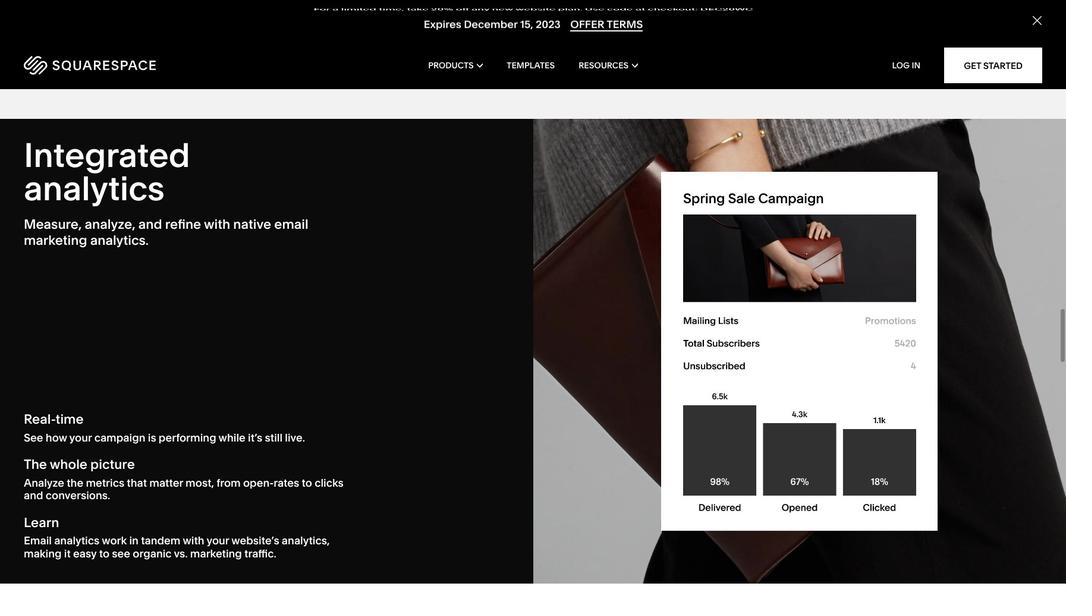 Task type: describe. For each thing, give the bounding box(es) containing it.
templates
[[507, 60, 555, 71]]

open-
[[243, 476, 274, 490]]

terms
[[607, 16, 643, 30]]

easy
[[73, 547, 97, 561]]

matter
[[149, 476, 183, 490]]

2023
[[536, 16, 561, 30]]

work
[[102, 534, 127, 548]]

expires
[[424, 16, 461, 30]]

rates
[[274, 476, 299, 490]]

your inside learn email analytics work in tandem with your website's analytics, making it easy to see organic vs. marketing traffic.
[[207, 534, 229, 548]]

analyze,
[[85, 217, 135, 233]]

with inside measure, analyze, and refine with native email marketing analytics.
[[204, 217, 230, 233]]

and inside measure, analyze, and refine with native email marketing analytics.
[[138, 217, 162, 233]]

website's
[[231, 534, 279, 548]]

the
[[24, 457, 47, 473]]

while
[[219, 431, 246, 445]]

analytics inside learn email analytics work in tandem with your website's analytics, making it easy to see organic vs. marketing traffic.
[[54, 534, 100, 548]]

products
[[428, 60, 474, 71]]

it
[[64, 547, 71, 561]]

measure, analyze, and refine with native email marketing analytics.
[[24, 217, 309, 248]]

15,
[[520, 16, 533, 30]]

log             in
[[893, 60, 921, 71]]

campaign
[[94, 431, 145, 445]]

see
[[112, 547, 130, 561]]

is
[[148, 431, 156, 445]]

email
[[24, 534, 52, 548]]

expires december 15, 2023
[[424, 16, 561, 30]]

measure,
[[24, 217, 82, 233]]

with inside learn email analytics work in tandem with your website's analytics, making it easy to see organic vs. marketing traffic.
[[183, 534, 204, 548]]

most,
[[186, 476, 214, 490]]

offer
[[570, 16, 604, 30]]

analytics,
[[282, 534, 330, 548]]

desktop and mobile email uis selling plants image
[[117, 0, 521, 72]]

offer terms link
[[570, 16, 643, 30]]

making
[[24, 547, 62, 561]]

integrated
[[24, 135, 190, 176]]

picture
[[90, 457, 135, 473]]

it's
[[248, 431, 263, 445]]

learn email analytics work in tandem with your website's analytics, making it easy to see organic vs. marketing traffic.
[[24, 515, 330, 561]]

see
[[24, 431, 43, 445]]

in
[[912, 60, 921, 71]]

get
[[964, 60, 982, 71]]

live.
[[285, 431, 305, 445]]

analytics inside integrated analytics
[[24, 169, 165, 209]]



Task type: locate. For each thing, give the bounding box(es) containing it.
0 horizontal spatial and
[[24, 489, 43, 503]]

analytics.
[[90, 232, 149, 248]]

marketing inside measure, analyze, and refine with native email marketing analytics.
[[24, 232, 87, 248]]

refine
[[165, 217, 201, 233]]

to inside learn email analytics work in tandem with your website's analytics, making it easy to see organic vs. marketing traffic.
[[99, 547, 109, 561]]

1 vertical spatial to
[[99, 547, 109, 561]]

to
[[302, 476, 312, 490], [99, 547, 109, 561]]

0 horizontal spatial to
[[99, 547, 109, 561]]

and inside "the whole picture analyze the metrics that matter most, from open-rates to clicks and conversions."
[[24, 489, 43, 503]]

products button
[[428, 42, 483, 89]]

analytics
[[24, 169, 165, 209], [54, 534, 100, 548]]

organic
[[133, 547, 172, 561]]

tandem
[[141, 534, 181, 548]]

conversions.
[[46, 489, 110, 503]]

1 horizontal spatial your
[[207, 534, 229, 548]]

still
[[265, 431, 283, 445]]

december
[[464, 16, 518, 30]]

real-
[[24, 412, 56, 428]]

1 vertical spatial your
[[207, 534, 229, 548]]

squarespace logo link
[[24, 56, 228, 75]]

and
[[138, 217, 162, 233], [24, 489, 43, 503]]

whole
[[50, 457, 87, 473]]

from
[[217, 476, 241, 490]]

0 vertical spatial analytics
[[24, 169, 165, 209]]

log
[[893, 60, 910, 71]]

resources button
[[579, 42, 638, 89]]

with right refine
[[204, 217, 230, 233]]

1 horizontal spatial to
[[302, 476, 312, 490]]

your
[[69, 431, 92, 445], [207, 534, 229, 548]]

your down time
[[69, 431, 92, 445]]

1 vertical spatial with
[[183, 534, 204, 548]]

0 horizontal spatial marketing
[[24, 232, 87, 248]]

1 vertical spatial and
[[24, 489, 43, 503]]

log             in link
[[893, 60, 921, 71]]

that
[[127, 476, 147, 490]]

get started link
[[945, 48, 1043, 83]]

and left refine
[[138, 217, 162, 233]]

your left website's
[[207, 534, 229, 548]]

marketing inside learn email analytics work in tandem with your website's analytics, making it easy to see organic vs. marketing traffic.
[[190, 547, 242, 561]]

0 vertical spatial your
[[69, 431, 92, 445]]

how
[[46, 431, 67, 445]]

0 vertical spatial with
[[204, 217, 230, 233]]

time
[[56, 412, 84, 428]]

1 vertical spatial analytics
[[54, 534, 100, 548]]

learn
[[24, 515, 59, 531]]

started
[[984, 60, 1023, 71]]

analytics up analyze,
[[24, 169, 165, 209]]

email
[[274, 217, 309, 233]]

analyze
[[24, 476, 64, 490]]

0 horizontal spatial your
[[69, 431, 92, 445]]

to left see
[[99, 547, 109, 561]]

real-time see how your campaign is performing while it's still live.
[[24, 412, 305, 445]]

0 vertical spatial to
[[302, 476, 312, 490]]

native
[[233, 217, 271, 233]]

in
[[129, 534, 139, 548]]

the whole picture analyze the metrics that matter most, from open-rates to clicks and conversions.
[[24, 457, 344, 503]]

offer terms
[[570, 16, 643, 30]]

the
[[67, 476, 83, 490]]

to right rates
[[302, 476, 312, 490]]

1 horizontal spatial marketing
[[190, 547, 242, 561]]

squarespace logo image
[[24, 56, 156, 75]]

templates link
[[507, 42, 555, 89]]

0 vertical spatial marketing
[[24, 232, 87, 248]]

traffic.
[[245, 547, 277, 561]]

vs.
[[174, 547, 188, 561]]

with
[[204, 217, 230, 233], [183, 534, 204, 548]]

1 vertical spatial marketing
[[190, 547, 242, 561]]

marketing
[[24, 232, 87, 248], [190, 547, 242, 561]]

and up learn
[[24, 489, 43, 503]]

to inside "the whole picture analyze the metrics that matter most, from open-rates to clicks and conversions."
[[302, 476, 312, 490]]

1 horizontal spatial and
[[138, 217, 162, 233]]

integrated analytics
[[24, 135, 190, 209]]

resources
[[579, 60, 629, 71]]

rug product image
[[533, 119, 1067, 584]]

performing
[[159, 431, 216, 445]]

clicks
[[315, 476, 344, 490]]

with right tandem
[[183, 534, 204, 548]]

metrics
[[86, 476, 124, 490]]

analytics left work
[[54, 534, 100, 548]]

sample rug product site image
[[661, 172, 938, 531]]

get started
[[964, 60, 1023, 71]]

your inside real-time see how your campaign is performing while it's still live.
[[69, 431, 92, 445]]

0 vertical spatial and
[[138, 217, 162, 233]]



Task type: vqa. For each thing, say whether or not it's contained in the screenshot.


